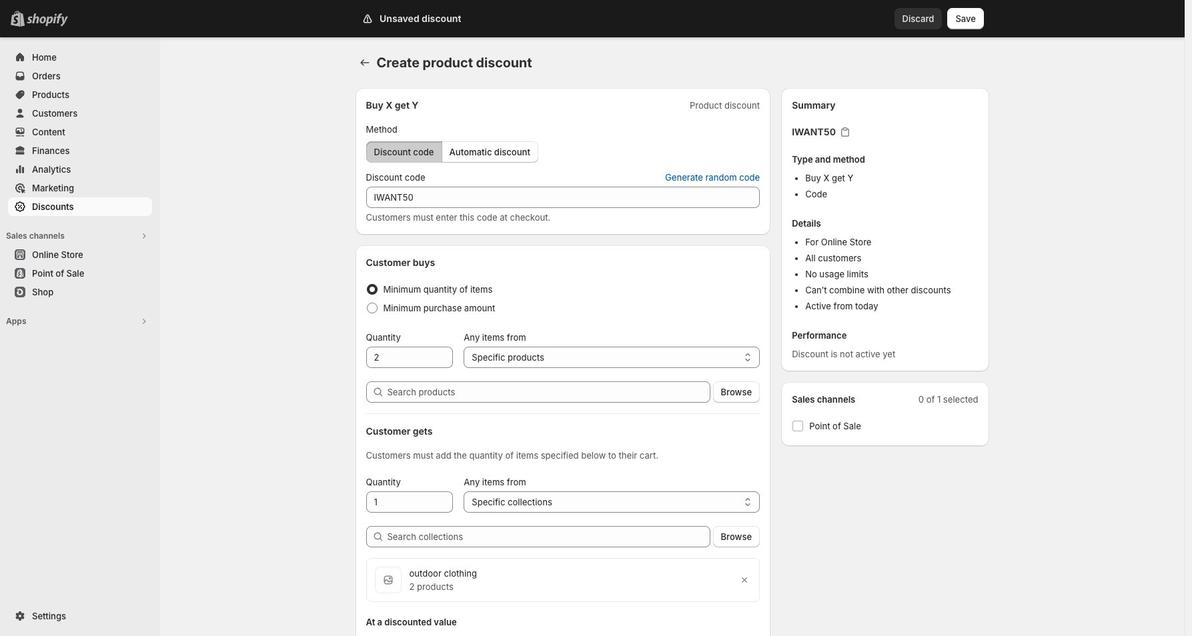 Task type: vqa. For each thing, say whether or not it's contained in the screenshot.
YYYY-MM-DD text box
no



Task type: locate. For each thing, give the bounding box(es) containing it.
None text field
[[366, 347, 453, 368], [366, 492, 453, 513], [366, 347, 453, 368], [366, 492, 453, 513]]

Search products text field
[[387, 382, 710, 403]]

None text field
[[366, 187, 760, 208]]



Task type: describe. For each thing, give the bounding box(es) containing it.
shopify image
[[27, 13, 68, 27]]

Search collections text field
[[387, 526, 710, 548]]



